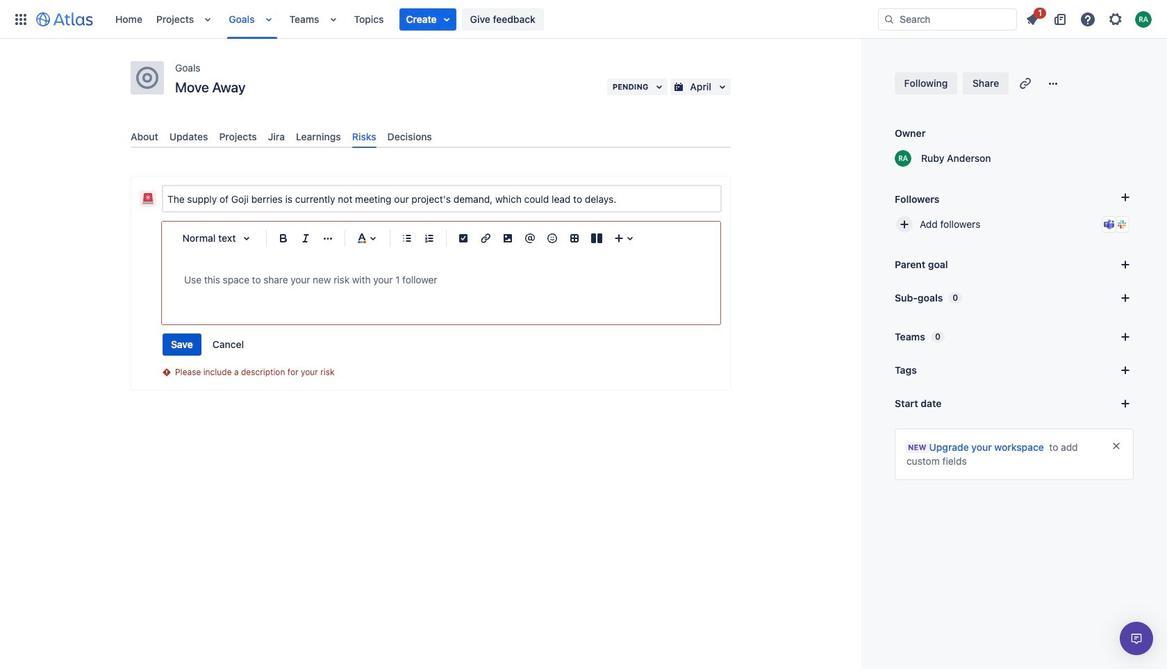 Task type: vqa. For each thing, say whether or not it's contained in the screenshot.
Table ⇧⌥T "image"
yes



Task type: locate. For each thing, give the bounding box(es) containing it.
italic ⌘i image
[[298, 230, 314, 247]]

mention @ image
[[522, 230, 539, 247]]

list item
[[1021, 5, 1047, 30], [399, 8, 456, 30]]

search image
[[884, 14, 895, 25]]

emoji : image
[[544, 230, 561, 247]]

add a follower image
[[1118, 189, 1135, 206]]

list
[[108, 0, 879, 39], [1021, 5, 1160, 30]]

slack logo showing nan channels are connected to this goal image
[[1117, 219, 1128, 230]]

account image
[[1136, 11, 1153, 27]]

group
[[163, 334, 252, 356]]

action item [] image
[[455, 230, 472, 247]]

0 horizontal spatial list item
[[399, 8, 456, 30]]

1 horizontal spatial list
[[1021, 5, 1160, 30]]

more icon image
[[1046, 75, 1062, 92]]

text formatting group
[[273, 227, 339, 250]]

list formating group
[[396, 227, 441, 250]]

Search field
[[879, 8, 1018, 30]]

risk icon image
[[143, 193, 154, 205]]

open intercom messenger image
[[1129, 631, 1146, 647]]

set start date image
[[1118, 396, 1135, 412]]

link ⌘k image
[[478, 230, 494, 247]]

tab list
[[125, 125, 737, 148]]

top element
[[8, 0, 879, 39]]

add follower image
[[897, 216, 914, 233]]

bullet list ⌘⇧8 image
[[399, 230, 416, 247]]

1 horizontal spatial list item
[[1021, 5, 1047, 30]]

Main content area, start typing to enter text. text field
[[184, 272, 699, 289]]

switch to... image
[[13, 11, 29, 27]]

more formatting image
[[320, 230, 336, 247]]

add tag image
[[1118, 362, 1135, 379]]

settings image
[[1108, 11, 1125, 27]]

None search field
[[879, 8, 1018, 30]]

help image
[[1080, 11, 1097, 27]]

bold ⌘b image
[[275, 230, 292, 247]]

banner
[[0, 0, 1168, 39]]

table ⇧⌥t image
[[567, 230, 583, 247]]



Task type: describe. For each thing, give the bounding box(es) containing it.
add image, video, or file image
[[500, 230, 517, 247]]

error image
[[161, 367, 172, 378]]

msteams logo showing  channels are connected to this goal image
[[1105, 219, 1116, 230]]

numbered list ⌘⇧7 image
[[421, 230, 438, 247]]

add team image
[[1118, 329, 1135, 346]]

0 horizontal spatial list
[[108, 0, 879, 39]]

What's the summary of your risk? text field
[[163, 186, 721, 211]]

layouts image
[[589, 230, 606, 247]]

notifications image
[[1025, 11, 1041, 27]]

close banner image
[[1112, 441, 1123, 452]]

list item inside top element
[[399, 8, 456, 30]]

goal icon image
[[136, 67, 159, 89]]



